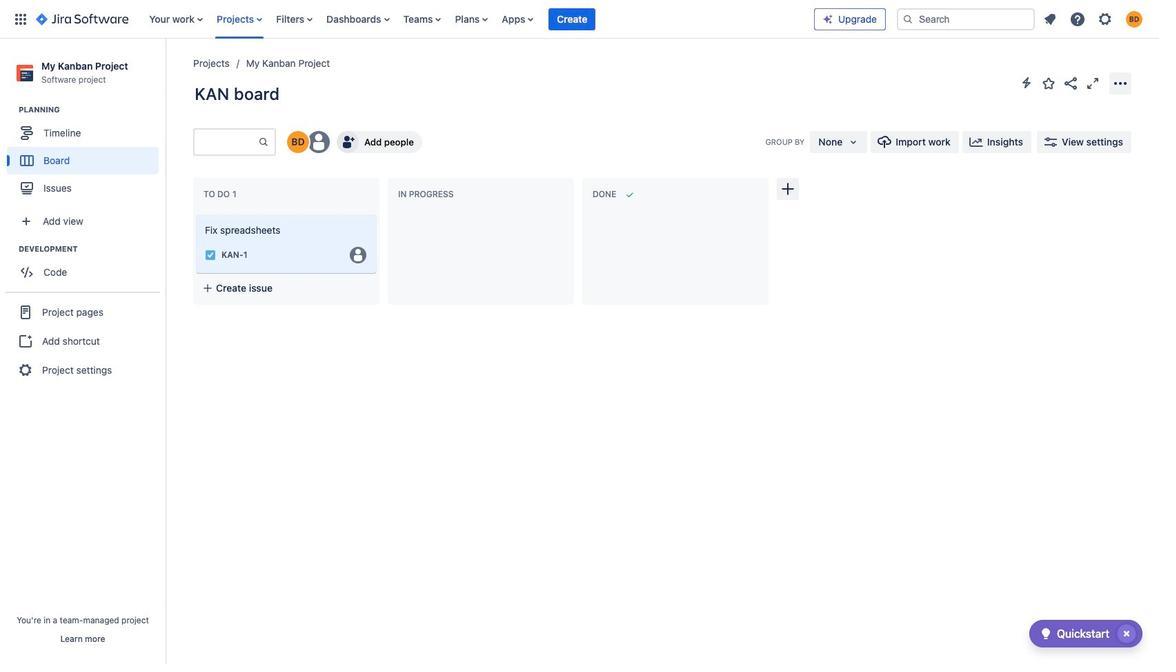 Task type: vqa. For each thing, say whether or not it's contained in the screenshot.
the leftmost list
yes



Task type: locate. For each thing, give the bounding box(es) containing it.
banner
[[0, 0, 1159, 39]]

primary element
[[8, 0, 814, 38]]

settings image
[[1097, 11, 1114, 27]]

group
[[7, 104, 165, 206], [7, 244, 165, 291], [6, 292, 160, 390]]

dismiss quickstart image
[[1116, 623, 1138, 645]]

view settings image
[[1043, 134, 1059, 150]]

sidebar element
[[0, 39, 166, 665]]

1 heading from the top
[[19, 104, 165, 115]]

your profile and settings image
[[1126, 11, 1143, 27]]

group for planning image on the top of the page
[[7, 104, 165, 206]]

0 horizontal spatial list
[[142, 0, 814, 38]]

star kan board image
[[1041, 75, 1057, 91]]

1 vertical spatial heading
[[19, 244, 165, 255]]

development image
[[2, 241, 19, 258]]

create column image
[[780, 181, 796, 197]]

notifications image
[[1042, 11, 1059, 27]]

heading
[[19, 104, 165, 115], [19, 244, 165, 255]]

0 vertical spatial heading
[[19, 104, 165, 115]]

sidebar navigation image
[[150, 55, 181, 83]]

jira software image
[[36, 11, 129, 27], [36, 11, 129, 27]]

Search field
[[897, 8, 1035, 30]]

list item
[[549, 0, 596, 38]]

list
[[142, 0, 814, 38], [1038, 7, 1151, 31]]

1 vertical spatial group
[[7, 244, 165, 291]]

None search field
[[897, 8, 1035, 30]]

2 heading from the top
[[19, 244, 165, 255]]

task image
[[205, 250, 216, 261]]

0 vertical spatial group
[[7, 104, 165, 206]]



Task type: describe. For each thing, give the bounding box(es) containing it.
import image
[[876, 134, 893, 150]]

check image
[[1038, 626, 1054, 642]]

search image
[[903, 13, 914, 24]]

help image
[[1070, 11, 1086, 27]]

planning image
[[2, 102, 19, 118]]

automations menu button icon image
[[1018, 75, 1035, 91]]

to do element
[[204, 189, 239, 200]]

Search this board text field
[[195, 130, 258, 155]]

create issue image
[[187, 206, 204, 222]]

enter full screen image
[[1085, 75, 1101, 91]]

heading for group associated with planning image on the top of the page
[[19, 104, 165, 115]]

1 horizontal spatial list
[[1038, 7, 1151, 31]]

more image
[[1112, 75, 1129, 91]]

heading for group corresponding to development image
[[19, 244, 165, 255]]

appswitcher icon image
[[12, 11, 29, 27]]

2 vertical spatial group
[[6, 292, 160, 390]]

group for development image
[[7, 244, 165, 291]]

add people image
[[339, 134, 356, 150]]



